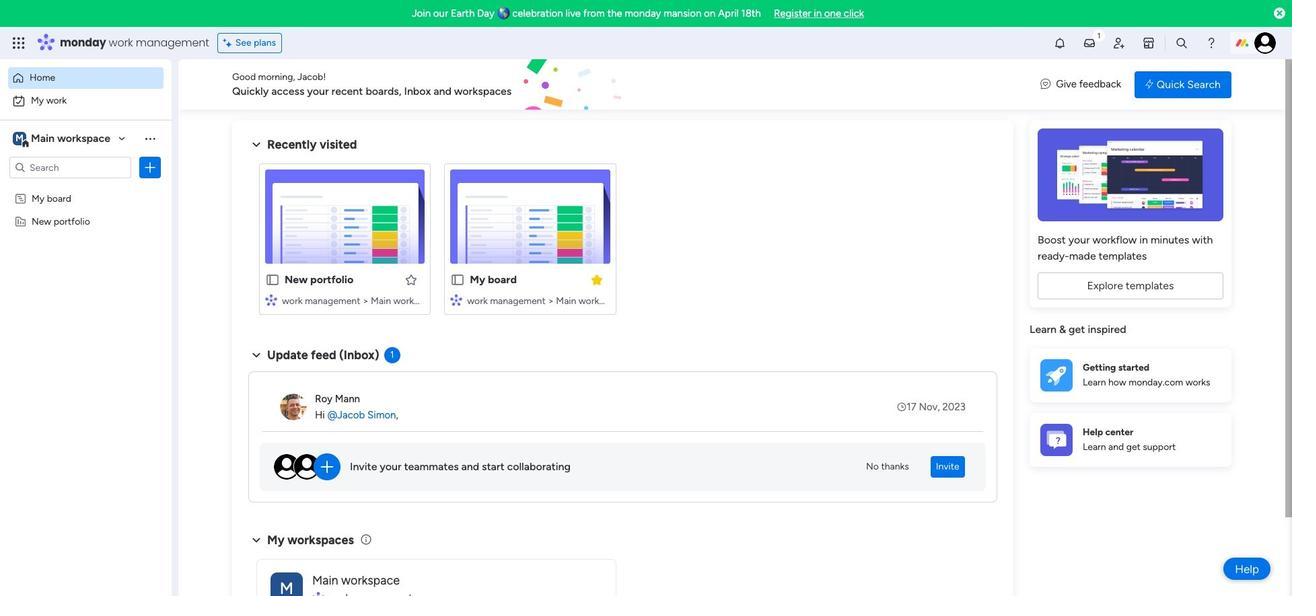 Task type: vqa. For each thing, say whether or not it's contained in the screenshot.
Close Update feed (Inbox) icon
yes



Task type: locate. For each thing, give the bounding box(es) containing it.
1 image
[[1093, 28, 1105, 43]]

1 vertical spatial option
[[8, 90, 164, 112]]

help center element
[[1030, 413, 1232, 467]]

roy mann image
[[280, 394, 307, 421]]

workspace options image
[[143, 132, 157, 145]]

2 vertical spatial option
[[0, 186, 172, 189]]

workspace image
[[13, 131, 26, 146], [271, 572, 303, 596]]

1 horizontal spatial workspace image
[[271, 572, 303, 596]]

v2 bolt switch image
[[1146, 77, 1154, 92]]

remove from favorites image
[[590, 273, 603, 286]]

0 vertical spatial workspace image
[[13, 131, 26, 146]]

1 vertical spatial workspace image
[[271, 572, 303, 596]]

public board image
[[265, 273, 280, 287]]

option
[[8, 67, 164, 89], [8, 90, 164, 112], [0, 186, 172, 189]]

list box
[[0, 184, 172, 414]]

quick search results list box
[[248, 153, 998, 331]]

update feed image
[[1083, 36, 1096, 50]]

add to favorites image
[[405, 273, 418, 286]]

v2 user feedback image
[[1041, 77, 1051, 92]]

jacob simon image
[[1255, 32, 1276, 54]]

see plans image
[[223, 36, 235, 50]]

options image
[[143, 161, 157, 174]]

close recently visited image
[[248, 137, 265, 153]]



Task type: describe. For each thing, give the bounding box(es) containing it.
search everything image
[[1175, 36, 1189, 50]]

0 horizontal spatial workspace image
[[13, 131, 26, 146]]

getting started element
[[1030, 348, 1232, 402]]

1 element
[[384, 347, 400, 363]]

notifications image
[[1053, 36, 1067, 50]]

0 vertical spatial option
[[8, 67, 164, 89]]

select product image
[[12, 36, 26, 50]]

help image
[[1205, 36, 1218, 50]]

monday marketplace image
[[1142, 36, 1156, 50]]

templates image image
[[1042, 129, 1220, 221]]

public board image
[[450, 273, 465, 287]]

close update feed (inbox) image
[[248, 347, 265, 363]]

invite members image
[[1113, 36, 1126, 50]]

close my workspaces image
[[248, 532, 265, 548]]

workspace selection element
[[13, 131, 112, 148]]

Search in workspace field
[[28, 160, 112, 175]]



